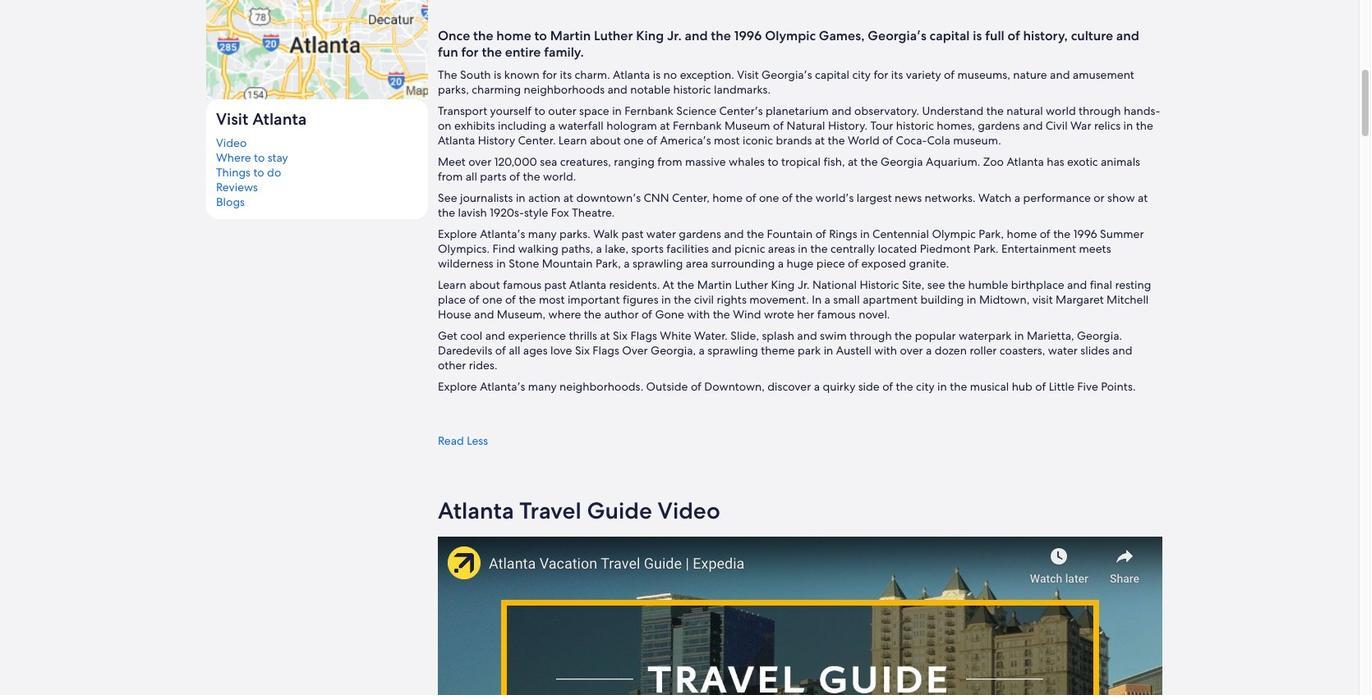 Task type: vqa. For each thing, say whether or not it's contained in the screenshot.
Stone
yes



Task type: locate. For each thing, give the bounding box(es) containing it.
atlanta's down rides.
[[480, 380, 525, 395]]

visit
[[737, 68, 759, 82], [216, 109, 248, 130]]

1 vertical spatial city
[[916, 380, 935, 395]]

waterpark
[[959, 329, 1012, 344]]

0 vertical spatial visit
[[737, 68, 759, 82]]

1 horizontal spatial martin
[[697, 278, 732, 293]]

video up things
[[216, 136, 247, 151]]

1 vertical spatial famous
[[817, 307, 856, 322]]

in right the areas
[[798, 242, 808, 257]]

0 horizontal spatial king
[[636, 27, 664, 45]]

park, down watch
[[979, 227, 1004, 242]]

animals
[[1101, 155, 1140, 169]]

parts
[[480, 169, 507, 184]]

house
[[438, 307, 471, 322]]

1 horizontal spatial water
[[1048, 344, 1078, 358]]

2 many from the top
[[528, 380, 557, 395]]

luther inside once the home to martin luther king jr. and the 1996 olympic games, georgia's capital is full of history, culture and fun for the entire family. the south is known for its charm. atlanta is no exception. visit georgia's capital city for its variety of museums, nature and amusement parks, charming neighborhoods and notable historic landmarks. transport yourself to outer space in fernbank science center's planetarium and observatory. understand the natural world through hands- on exhibits including a waterfall hologram at fernbank museum of natural history. tour historic homes, gardens and civil war relics in the atlanta history center. learn about one of america's most iconic brands at the world of coca-cola museum. meet over 120,000 sea creatures, ranging from massive whales to tropical fish, at the georgia aquarium. zoo atlanta has exotic animals from all parts of the world. see journalists in action at downtown's cnn center, home of one of the world's largest news networks. watch a performance or show at the lavish 1920s-style fox theatre. explore atlanta's many parks. walk past water gardens and the fountain of rings in centennial olympic park, home of the 1996 summer olympics. find walking paths, a lake, sports facilities and picnic areas in the centrally located piedmont park. entertainment meets wilderness in stone mountain park, a sprawling area surrounding a huge piece of exposed granite.
[[594, 27, 633, 45]]

1 vertical spatial luther
[[735, 278, 768, 293]]

0 vertical spatial georgia's
[[868, 27, 927, 45]]

yourself
[[490, 104, 532, 118]]

1 vertical spatial park,
[[596, 257, 621, 271]]

once the home to martin luther king jr. and the 1996 olympic games, georgia's capital is full of history, culture and fun for the entire family. the south is known for its charm. atlanta is no exception. visit georgia's capital city for its variety of museums, nature and amusement parks, charming neighborhoods and notable historic landmarks. transport yourself to outer space in fernbank science center's planetarium and observatory. understand the natural world through hands- on exhibits including a waterfall hologram at fernbank museum of natural history. tour historic homes, gardens and civil war relics in the atlanta history center. learn about one of america's most iconic brands at the world of coca-cola museum. meet over 120,000 sea creatures, ranging from massive whales to tropical fish, at the georgia aquarium. zoo atlanta has exotic animals from all parts of the world. see journalists in action at downtown's cnn center, home of one of the world's largest news networks. watch a performance or show at the lavish 1920s-style fox theatre. explore atlanta's many parks. walk past water gardens and the fountain of rings in centennial olympic park, home of the 1996 summer olympics. find walking paths, a lake, sports facilities and picnic areas in the centrally located piedmont park. entertainment meets wilderness in stone mountain park, a sprawling area surrounding a huge piece of exposed granite.
[[438, 27, 1160, 271]]

1 atlanta's from the top
[[480, 227, 525, 242]]

king down huge
[[771, 278, 795, 293]]

1 vertical spatial georgia's
[[762, 68, 812, 82]]

video inside visit atlanta video where to stay things to do reviews blogs
[[216, 136, 247, 151]]

landmarks.
[[714, 82, 771, 97]]

a up residents.
[[624, 257, 630, 271]]

0 horizontal spatial through
[[850, 329, 892, 344]]

1 horizontal spatial historic
[[896, 118, 934, 133]]

1 horizontal spatial city
[[916, 380, 935, 395]]

at up "fish,"
[[815, 133, 825, 148]]

1 horizontal spatial with
[[874, 344, 897, 358]]

0 horizontal spatial gardens
[[679, 227, 721, 242]]

facilities
[[666, 242, 709, 257]]

1 horizontal spatial all
[[509, 344, 520, 358]]

apartment
[[863, 293, 918, 307]]

sports
[[631, 242, 664, 257]]

and up space
[[608, 82, 628, 97]]

about down wilderness at the top of page
[[469, 278, 500, 293]]

building
[[921, 293, 964, 307]]

cnn
[[644, 191, 669, 206]]

musical
[[970, 380, 1009, 395]]

park
[[798, 344, 821, 358]]

most inside learn about famous past atlanta residents. at the martin luther king jr. national historic site, see the humble birthplace and final resting place of one of the most important figures in the civil rights movement. in a small apartment building in midtown, visit margaret mitchell house and museum, where the author of
[[539, 293, 565, 307]]

with up water.
[[687, 307, 710, 322]]

atlanta left the no
[[613, 68, 650, 82]]

atlanta down the mountain
[[569, 278, 606, 293]]

located
[[878, 242, 917, 257]]

all left parts
[[466, 169, 477, 184]]

through down amusement
[[1079, 104, 1121, 118]]

with right austell
[[874, 344, 897, 358]]

the
[[473, 27, 493, 45], [711, 27, 731, 45], [482, 44, 502, 61], [987, 104, 1004, 118], [1136, 118, 1153, 133], [828, 133, 845, 148], [861, 155, 878, 169], [523, 169, 540, 184], [796, 191, 813, 206], [438, 206, 455, 220], [747, 227, 764, 242], [1053, 227, 1071, 242], [811, 242, 828, 257], [677, 278, 694, 293], [948, 278, 965, 293], [519, 293, 536, 307], [674, 293, 691, 307], [584, 307, 601, 322], [713, 307, 730, 322], [895, 329, 912, 344], [896, 380, 913, 395], [950, 380, 967, 395]]

small
[[833, 293, 860, 307]]

0 horizontal spatial for
[[461, 44, 479, 61]]

gardens up area
[[679, 227, 721, 242]]

most up whales
[[714, 133, 740, 148]]

0 horizontal spatial its
[[560, 68, 572, 82]]

exception.
[[680, 68, 734, 82]]

is right south
[[494, 68, 502, 82]]

do
[[267, 165, 281, 180]]

all inside once the home to martin luther king jr. and the 1996 olympic games, georgia's capital is full of history, culture and fun for the entire family. the south is known for its charm. atlanta is no exception. visit georgia's capital city for its variety of museums, nature and amusement parks, charming neighborhoods and notable historic landmarks. transport yourself to outer space in fernbank science center's planetarium and observatory. understand the natural world through hands- on exhibits including a waterfall hologram at fernbank museum of natural history. tour historic homes, gardens and civil war relics in the atlanta history center. learn about one of america's most iconic brands at the world of coca-cola museum. meet over 120,000 sea creatures, ranging from massive whales to tropical fish, at the georgia aquarium. zoo atlanta has exotic animals from all parts of the world. see journalists in action at downtown's cnn center, home of one of the world's largest news networks. watch a performance or show at the lavish 1920s-style fox theatre. explore atlanta's many parks. walk past water gardens and the fountain of rings in centennial olympic park, home of the 1996 summer olympics. find walking paths, a lake, sports facilities and picnic areas in the centrally located piedmont park. entertainment meets wilderness in stone mountain park, a sprawling area surrounding a huge piece of exposed granite.
[[466, 169, 477, 184]]

0 horizontal spatial olympic
[[765, 27, 816, 45]]

1 vertical spatial jr.
[[798, 278, 810, 293]]

sprawling up at at the top left of the page
[[633, 257, 683, 271]]

all
[[466, 169, 477, 184], [509, 344, 520, 358]]

king
[[636, 27, 664, 45], [771, 278, 795, 293]]

points.
[[1101, 380, 1136, 395]]

2 vertical spatial one
[[482, 293, 502, 307]]

national
[[813, 278, 857, 293]]

home
[[497, 27, 531, 45], [713, 191, 743, 206], [1007, 227, 1037, 242]]

1 horizontal spatial king
[[771, 278, 795, 293]]

jr. inside learn about famous past atlanta residents. at the martin luther king jr. national historic site, see the humble birthplace and final resting place of one of the most important figures in the civil rights movement. in a small apartment building in midtown, visit margaret mitchell house and museum, where the author of
[[798, 278, 810, 293]]

in left marietta,
[[1015, 329, 1024, 344]]

learn inside learn about famous past atlanta residents. at the martin luther king jr. national historic site, see the humble birthplace and final resting place of one of the most important figures in the civil rights movement. in a small apartment building in midtown, visit margaret mitchell house and museum, where the author of
[[438, 278, 466, 293]]

entire
[[505, 44, 541, 61]]

and right culture
[[1116, 27, 1140, 45]]

jr.
[[667, 27, 682, 45], [798, 278, 810, 293]]

things to do link
[[216, 165, 418, 180]]

to down iconic
[[768, 155, 779, 169]]

1 explore from the top
[[438, 227, 477, 242]]

many down style
[[528, 227, 557, 242]]

explore down other
[[438, 380, 477, 395]]

through down novel.
[[850, 329, 892, 344]]

0 horizontal spatial famous
[[503, 278, 542, 293]]

luther up charm.
[[594, 27, 633, 45]]

past right walk
[[622, 227, 644, 242]]

waterfall
[[558, 118, 604, 133]]

home right center, on the top of page
[[713, 191, 743, 206]]

where to stay link
[[216, 151, 418, 165]]

about up creatures,
[[590, 133, 621, 148]]

mitchell
[[1107, 293, 1149, 307]]

1 horizontal spatial through
[[1079, 104, 1121, 118]]

surrounding
[[711, 257, 775, 271]]

water
[[646, 227, 676, 242], [1048, 344, 1078, 358]]

all left ages
[[509, 344, 520, 358]]

dozen
[[935, 344, 967, 358]]

2 atlanta's from the top
[[480, 380, 525, 395]]

1 horizontal spatial video
[[658, 496, 720, 526]]

white
[[660, 329, 692, 344]]

outer
[[548, 104, 577, 118]]

fountain
[[767, 227, 813, 242]]

0 vertical spatial historic
[[673, 82, 711, 97]]

atlanta's down 1920s-
[[480, 227, 525, 242]]

explore down lavish
[[438, 227, 477, 242]]

0 horizontal spatial city
[[852, 68, 871, 82]]

of right side
[[883, 380, 893, 395]]

full
[[985, 27, 1005, 45]]

1 vertical spatial one
[[759, 191, 779, 206]]

a right georgia,
[[699, 344, 705, 358]]

homes,
[[937, 118, 975, 133]]

1 horizontal spatial sprawling
[[708, 344, 758, 358]]

at right thrills on the left top of the page
[[600, 329, 610, 344]]

1 vertical spatial capital
[[815, 68, 850, 82]]

including
[[498, 118, 547, 133]]

roller
[[970, 344, 997, 358]]

0 vertical spatial video
[[216, 136, 247, 151]]

georgia's up the planetarium
[[762, 68, 812, 82]]

entertainment
[[1002, 242, 1076, 257]]

travel
[[520, 496, 582, 526]]

exhibits
[[454, 118, 495, 133]]

0 horizontal spatial visit
[[216, 109, 248, 130]]

coasters,
[[1000, 344, 1045, 358]]

over down history
[[468, 155, 492, 169]]

fernbank
[[625, 104, 674, 118], [673, 118, 722, 133]]

from up see on the top left of page
[[438, 169, 463, 184]]

1 horizontal spatial its
[[891, 68, 903, 82]]

blogs
[[216, 195, 245, 210]]

mountain
[[542, 257, 593, 271]]

reviews
[[216, 180, 258, 195]]

the up thrills on the left top of the page
[[584, 307, 601, 322]]

at right show
[[1138, 191, 1148, 206]]

1 horizontal spatial 1996
[[1074, 227, 1097, 242]]

in right space
[[612, 104, 622, 118]]

once
[[438, 27, 470, 45]]

0 vertical spatial most
[[714, 133, 740, 148]]

war
[[1071, 118, 1092, 133]]

museum
[[725, 118, 770, 133]]

1996 up landmarks. at the right
[[734, 27, 762, 45]]

park.
[[974, 242, 999, 257]]

0 vertical spatial learn
[[559, 133, 587, 148]]

a right watch
[[1015, 191, 1021, 206]]

martin down area
[[697, 278, 732, 293]]

1 horizontal spatial one
[[624, 133, 644, 148]]

a inside learn about famous past atlanta residents. at the martin luther king jr. national historic site, see the humble birthplace and final resting place of one of the most important figures in the civil rights movement. in a small apartment building in midtown, visit margaret mitchell house and museum, where the author of
[[825, 293, 831, 307]]

city down "games,"
[[852, 68, 871, 82]]

0 horizontal spatial jr.
[[667, 27, 682, 45]]

0 vertical spatial water
[[646, 227, 676, 242]]

atlanta's inside 'get cool and experience thrills at six flags white water. slide, splash and swim through the popular waterpark in marietta, georgia. daredevils of all ages love six flags over georgia, a sprawling theme park in austell with over a dozen roller coasters, water slides and other rides. explore atlanta's many neighborhoods. outside of downtown, discover a quirky side of the city in the musical hub of little five points.'
[[480, 380, 525, 395]]

humble
[[968, 278, 1008, 293]]

and down 'her'
[[797, 329, 817, 344]]

0 horizontal spatial home
[[497, 27, 531, 45]]

brands
[[776, 133, 812, 148]]

jr. left in
[[798, 278, 810, 293]]

1 vertical spatial with
[[874, 344, 897, 358]]

world.
[[543, 169, 576, 184]]

experience
[[508, 329, 566, 344]]

1 vertical spatial water
[[1048, 344, 1078, 358]]

hologram
[[606, 118, 657, 133]]

0 vertical spatial through
[[1079, 104, 1121, 118]]

famous down stone
[[503, 278, 542, 293]]

1 horizontal spatial past
[[622, 227, 644, 242]]

six down author
[[613, 329, 628, 344]]

0 horizontal spatial most
[[539, 293, 565, 307]]

1 horizontal spatial visit
[[737, 68, 759, 82]]

five
[[1077, 380, 1098, 395]]

0 vertical spatial city
[[852, 68, 871, 82]]

0 vertical spatial king
[[636, 27, 664, 45]]

0 horizontal spatial water
[[646, 227, 676, 242]]

0 vertical spatial explore
[[438, 227, 477, 242]]

its down family.
[[560, 68, 572, 82]]

1 vertical spatial past
[[544, 278, 566, 293]]

0 vertical spatial about
[[590, 133, 621, 148]]

jr. inside once the home to martin luther king jr. and the 1996 olympic games, georgia's capital is full of history, culture and fun for the entire family. the south is known for its charm. atlanta is no exception. visit georgia's capital city for its variety of museums, nature and amusement parks, charming neighborhoods and notable historic landmarks. transport yourself to outer space in fernbank science center's planetarium and observatory. understand the natural world through hands- on exhibits including a waterfall hologram at fernbank museum of natural history. tour historic homes, gardens and civil war relics in the atlanta history center. learn about one of america's most iconic brands at the world of coca-cola museum. meet over 120,000 sea creatures, ranging from massive whales to tropical fish, at the georgia aquarium. zoo atlanta has exotic animals from all parts of the world. see journalists in action at downtown's cnn center, home of one of the world's largest news networks. watch a performance or show at the lavish 1920s-style fox theatre. explore atlanta's many parks. walk past water gardens and the fountain of rings in centennial olympic park, home of the 1996 summer olympics. find walking paths, a lake, sports facilities and picnic areas in the centrally located piedmont park. entertainment meets wilderness in stone mountain park, a sprawling area surrounding a huge piece of exposed granite.
[[667, 27, 682, 45]]

visit
[[1033, 293, 1053, 307]]

of
[[1008, 27, 1020, 45], [944, 68, 955, 82], [773, 118, 784, 133], [647, 133, 657, 148], [883, 133, 893, 148], [509, 169, 520, 184], [746, 191, 756, 206], [782, 191, 793, 206], [816, 227, 826, 242], [1040, 227, 1051, 242], [848, 257, 859, 271], [469, 293, 479, 307], [505, 293, 516, 307], [642, 307, 652, 322], [495, 344, 506, 358], [691, 380, 702, 395], [883, 380, 893, 395], [1035, 380, 1046, 395]]

0 vertical spatial martin
[[550, 27, 591, 45]]

planetarium
[[766, 104, 829, 118]]

1 vertical spatial home
[[713, 191, 743, 206]]

paths,
[[561, 242, 593, 257]]

or
[[1094, 191, 1105, 206]]

1 horizontal spatial learn
[[559, 133, 587, 148]]

sprawling inside once the home to martin luther king jr. and the 1996 olympic games, georgia's capital is full of history, culture and fun for the entire family. the south is known for its charm. atlanta is no exception. visit georgia's capital city for its variety of museums, nature and amusement parks, charming neighborhoods and notable historic landmarks. transport yourself to outer space in fernbank science center's planetarium and observatory. understand the natural world through hands- on exhibits including a waterfall hologram at fernbank museum of natural history. tour historic homes, gardens and civil war relics in the atlanta history center. learn about one of america's most iconic brands at the world of coca-cola museum. meet over 120,000 sea creatures, ranging from massive whales to tropical fish, at the georgia aquarium. zoo atlanta has exotic animals from all parts of the world. see journalists in action at downtown's cnn center, home of one of the world's largest news networks. watch a performance or show at the lavish 1920s-style fox theatre. explore atlanta's many parks. walk past water gardens and the fountain of rings in centennial olympic park, home of the 1996 summer olympics. find walking paths, a lake, sports facilities and picnic areas in the centrally located piedmont park. entertainment meets wilderness in stone mountain park, a sprawling area surrounding a huge piece of exposed granite.
[[633, 257, 683, 271]]

1 horizontal spatial luther
[[735, 278, 768, 293]]

visit inside visit atlanta video where to stay things to do reviews blogs
[[216, 109, 248, 130]]

0 horizontal spatial historic
[[673, 82, 711, 97]]

1 vertical spatial most
[[539, 293, 565, 307]]

king inside once the home to martin luther king jr. and the 1996 olympic games, georgia's capital is full of history, culture and fun for the entire family. the south is known for its charm. atlanta is no exception. visit georgia's capital city for its variety of museums, nature and amusement parks, charming neighborhoods and notable historic landmarks. transport yourself to outer space in fernbank science center's planetarium and observatory. understand the natural world through hands- on exhibits including a waterfall hologram at fernbank museum of natural history. tour historic homes, gardens and civil war relics in the atlanta history center. learn about one of america's most iconic brands at the world of coca-cola museum. meet over 120,000 sea creatures, ranging from massive whales to tropical fish, at the georgia aquarium. zoo atlanta has exotic animals from all parts of the world. see journalists in action at downtown's cnn center, home of one of the world's largest news networks. watch a performance or show at the lavish 1920s-style fox theatre. explore atlanta's many parks. walk past water gardens and the fountain of rings in centennial olympic park, home of the 1996 summer olympics. find walking paths, a lake, sports facilities and picnic areas in the centrally located piedmont park. entertainment meets wilderness in stone mountain park, a sprawling area surrounding a huge piece of exposed granite.
[[636, 27, 664, 45]]

the right side
[[896, 380, 913, 395]]

history,
[[1023, 27, 1068, 45]]

0 horizontal spatial video
[[216, 136, 247, 151]]

sprawling up downtown,
[[708, 344, 758, 358]]

stay
[[268, 151, 288, 165]]

0 horizontal spatial is
[[494, 68, 502, 82]]

from down america's
[[657, 155, 682, 169]]

0 vertical spatial past
[[622, 227, 644, 242]]

1 horizontal spatial jr.
[[798, 278, 810, 293]]

0 horizontal spatial over
[[468, 155, 492, 169]]

0 horizontal spatial sprawling
[[633, 257, 683, 271]]

martin
[[550, 27, 591, 45], [697, 278, 732, 293]]

2 its from the left
[[891, 68, 903, 82]]

in left action
[[516, 191, 526, 206]]

all inside 'get cool and experience thrills at six flags white water. slide, splash and swim through the popular waterpark in marietta, georgia. daredevils of all ages love six flags over georgia, a sprawling theme park in austell with over a dozen roller coasters, water slides and other rides. explore atlanta's many neighborhoods. outside of downtown, discover a quirky side of the city in the musical hub of little five points.'
[[509, 344, 520, 358]]

2 horizontal spatial one
[[759, 191, 779, 206]]

the up action
[[523, 169, 540, 184]]

1 horizontal spatial flags
[[631, 329, 657, 344]]

1 many from the top
[[528, 227, 557, 242]]

six
[[613, 329, 628, 344], [575, 344, 590, 358]]

1 vertical spatial sprawling
[[708, 344, 758, 358]]

sprawling inside 'get cool and experience thrills at six flags white water. slide, splash and swim through the popular waterpark in marietta, georgia. daredevils of all ages love six flags over georgia, a sprawling theme park in austell with over a dozen roller coasters, water slides and other rides. explore atlanta's many neighborhoods. outside of downtown, discover a quirky side of the city in the musical hub of little five points.'
[[708, 344, 758, 358]]

120,000
[[494, 155, 537, 169]]

the left civil
[[674, 293, 691, 307]]

the up south
[[482, 44, 502, 61]]

visit inside once the home to martin luther king jr. and the 1996 olympic games, georgia's capital is full of history, culture and fun for the entire family. the south is known for its charm. atlanta is no exception. visit georgia's capital city for its variety of museums, nature and amusement parks, charming neighborhoods and notable historic landmarks. transport yourself to outer space in fernbank science center's planetarium and observatory. understand the natural world through hands- on exhibits including a waterfall hologram at fernbank museum of natural history. tour historic homes, gardens and civil war relics in the atlanta history center. learn about one of america's most iconic brands at the world of coca-cola museum. meet over 120,000 sea creatures, ranging from massive whales to tropical fish, at the georgia aquarium. zoo atlanta has exotic animals from all parts of the world. see journalists in action at downtown's cnn center, home of one of the world's largest news networks. watch a performance or show at the lavish 1920s-style fox theatre. explore atlanta's many parks. walk past water gardens and the fountain of rings in centennial olympic park, home of the 1996 summer olympics. find walking paths, a lake, sports facilities and picnic areas in the centrally located piedmont park. entertainment meets wilderness in stone mountain park, a sprawling area surrounding a huge piece of exposed granite.
[[737, 68, 759, 82]]

0 vertical spatial atlanta's
[[480, 227, 525, 242]]

gardens up zoo
[[978, 118, 1020, 133]]

america's
[[660, 133, 711, 148]]

water down cnn
[[646, 227, 676, 242]]

luther down surrounding
[[735, 278, 768, 293]]

1 horizontal spatial park,
[[979, 227, 1004, 242]]

piece
[[817, 257, 845, 271]]

2 horizontal spatial home
[[1007, 227, 1037, 242]]

1 vertical spatial olympic
[[932, 227, 976, 242]]

capital left full
[[930, 27, 970, 45]]

water left slides
[[1048, 344, 1078, 358]]

the left natural at right top
[[987, 104, 1004, 118]]

visit up where
[[216, 109, 248, 130]]

style
[[524, 206, 548, 220]]

0 vertical spatial many
[[528, 227, 557, 242]]

find
[[493, 242, 515, 257]]

2 vertical spatial home
[[1007, 227, 1037, 242]]

the up water.
[[713, 307, 730, 322]]

at inside 'get cool and experience thrills at six flags white water. slide, splash and swim through the popular waterpark in marietta, georgia. daredevils of all ages love six flags over georgia, a sprawling theme park in austell with over a dozen roller coasters, water slides and other rides. explore atlanta's many neighborhoods. outside of downtown, discover a quirky side of the city in the musical hub of little five points.'
[[600, 329, 610, 344]]

0 horizontal spatial one
[[482, 293, 502, 307]]

1 horizontal spatial for
[[542, 68, 557, 82]]

1 vertical spatial many
[[528, 380, 557, 395]]

1996
[[734, 27, 762, 45], [1074, 227, 1097, 242]]

park, down walk
[[596, 257, 621, 271]]

olympic left "games,"
[[765, 27, 816, 45]]

city inside 'get cool and experience thrills at six flags white water. slide, splash and swim through the popular waterpark in marietta, georgia. daredevils of all ages love six flags over georgia, a sprawling theme park in austell with over a dozen roller coasters, water slides and other rides. explore atlanta's many neighborhoods. outside of downtown, discover a quirky side of the city in the musical hub of little five points.'
[[916, 380, 935, 395]]

park,
[[979, 227, 1004, 242], [596, 257, 621, 271]]

0 vertical spatial over
[[468, 155, 492, 169]]

0 horizontal spatial park,
[[596, 257, 621, 271]]

1 its from the left
[[560, 68, 572, 82]]

summer
[[1100, 227, 1144, 242]]

1 vertical spatial explore
[[438, 380, 477, 395]]

0 horizontal spatial from
[[438, 169, 463, 184]]

0 vertical spatial jr.
[[667, 27, 682, 45]]

final
[[1090, 278, 1112, 293]]

past down the mountain
[[544, 278, 566, 293]]

historic right the tour
[[896, 118, 934, 133]]

understand
[[922, 104, 984, 118]]

0 horizontal spatial capital
[[815, 68, 850, 82]]

for down family.
[[542, 68, 557, 82]]

in right park
[[824, 344, 833, 358]]

1 horizontal spatial over
[[900, 344, 923, 358]]

1 vertical spatial visit
[[216, 109, 248, 130]]

its
[[560, 68, 572, 82], [891, 68, 903, 82]]

king up the no
[[636, 27, 664, 45]]

is left the no
[[653, 68, 661, 82]]

to left outer
[[535, 104, 545, 118]]

1 horizontal spatial about
[[590, 133, 621, 148]]

learn about famous past atlanta residents. at the martin luther king jr. national historic site, see the humble birthplace and final resting place of one of the most important figures in the civil rights movement. in a small apartment building in midtown, visit margaret mitchell house and museum, where the author of
[[438, 278, 1151, 322]]

the right relics
[[1136, 118, 1153, 133]]

many
[[528, 227, 557, 242], [528, 380, 557, 395]]

atlanta inside visit atlanta video where to stay things to do reviews blogs
[[252, 109, 307, 130]]

piedmont
[[920, 242, 971, 257]]

flags down author
[[631, 329, 657, 344]]

in left stone
[[496, 257, 506, 271]]

olympic down networks.
[[932, 227, 976, 242]]

history
[[478, 133, 515, 148]]

1 horizontal spatial famous
[[817, 307, 856, 322]]

0 horizontal spatial with
[[687, 307, 710, 322]]

city inside once the home to martin luther king jr. and the 1996 olympic games, georgia's capital is full of history, culture and fun for the entire family. the south is known for its charm. atlanta is no exception. visit georgia's capital city for its variety of museums, nature and amusement parks, charming neighborhoods and notable historic landmarks. transport yourself to outer space in fernbank science center's planetarium and observatory. understand the natural world through hands- on exhibits including a waterfall hologram at fernbank museum of natural history. tour historic homes, gardens and civil war relics in the atlanta history center. learn about one of america's most iconic brands at the world of coca-cola museum. meet over 120,000 sea creatures, ranging from massive whales to tropical fish, at the georgia aquarium. zoo atlanta has exotic animals from all parts of the world. see journalists in action at downtown's cnn center, home of one of the world's largest news networks. watch a performance or show at the lavish 1920s-style fox theatre. explore atlanta's many parks. walk past water gardens and the fountain of rings in centennial olympic park, home of the 1996 summer olympics. find walking paths, a lake, sports facilities and picnic areas in the centrally located piedmont park. entertainment meets wilderness in stone mountain park, a sprawling area surrounding a huge piece of exposed granite.
[[852, 68, 871, 82]]

capital
[[930, 27, 970, 45], [815, 68, 850, 82]]

other
[[438, 358, 466, 373]]

2 explore from the top
[[438, 380, 477, 395]]

museums,
[[958, 68, 1011, 82]]

whales
[[729, 155, 765, 169]]

six right the love
[[575, 344, 590, 358]]

of right hub
[[1035, 380, 1046, 395]]



Task type: describe. For each thing, give the bounding box(es) containing it.
the left lavish
[[438, 206, 455, 220]]

visit atlanta video where to stay things to do reviews blogs
[[216, 109, 307, 210]]

charming
[[472, 82, 521, 97]]

of right full
[[1008, 27, 1020, 45]]

many inside once the home to martin luther king jr. and the 1996 olympic games, georgia's capital is full of history, culture and fun for the entire family. the south is known for its charm. atlanta is no exception. visit georgia's capital city for its variety of museums, nature and amusement parks, charming neighborhoods and notable historic landmarks. transport yourself to outer space in fernbank science center's planetarium and observatory. understand the natural world through hands- on exhibits including a waterfall hologram at fernbank museum of natural history. tour historic homes, gardens and civil war relics in the atlanta history center. learn about one of america's most iconic brands at the world of coca-cola museum. meet over 120,000 sea creatures, ranging from massive whales to tropical fish, at the georgia aquarium. zoo atlanta has exotic animals from all parts of the world. see journalists in action at downtown's cnn center, home of one of the world's largest news networks. watch a performance or show at the lavish 1920s-style fox theatre. explore atlanta's many parks. walk past water gardens and the fountain of rings in centennial olympic park, home of the 1996 summer olympics. find walking paths, a lake, sports facilities and picnic areas in the centrally located piedmont park. entertainment meets wilderness in stone mountain park, a sprawling area surrounding a huge piece of exposed granite.
[[528, 227, 557, 242]]

the up "fish,"
[[828, 133, 845, 148]]

and up exception. on the top of page
[[685, 27, 708, 45]]

the left world's
[[796, 191, 813, 206]]

and up surrounding
[[724, 227, 744, 242]]

austell
[[836, 344, 872, 358]]

1 vertical spatial historic
[[896, 118, 934, 133]]

a left waterfall
[[549, 118, 555, 133]]

her
[[797, 307, 815, 322]]

1 vertical spatial video
[[658, 496, 720, 526]]

gone with the wind wrote her famous novel.
[[655, 307, 890, 322]]

and left civil
[[1023, 118, 1043, 133]]

networks.
[[925, 191, 976, 206]]

famous inside learn about famous past atlanta residents. at the martin luther king jr. national historic site, see the humble birthplace and final resting place of one of the most important figures in the civil rights movement. in a small apartment building in midtown, visit margaret mitchell house and museum, where the author of
[[503, 278, 542, 293]]

through inside 'get cool and experience thrills at six flags white water. slide, splash and swim through the popular waterpark in marietta, georgia. daredevils of all ages love six flags over georgia, a sprawling theme park in austell with over a dozen roller coasters, water slides and other rides. explore atlanta's many neighborhoods. outside of downtown, discover a quirky side of the city in the musical hub of little five points.'
[[850, 329, 892, 344]]

birthplace
[[1011, 278, 1064, 293]]

georgia.
[[1077, 329, 1122, 344]]

and up cool at left
[[474, 307, 494, 322]]

over inside 'get cool and experience thrills at six flags white water. slide, splash and swim through the popular waterpark in marietta, georgia. daredevils of all ages love six flags over georgia, a sprawling theme park in austell with over a dozen roller coasters, water slides and other rides. explore atlanta's many neighborhoods. outside of downtown, discover a quirky side of the city in the musical hub of little five points.'
[[900, 344, 923, 358]]

many inside 'get cool and experience thrills at six flags white water. slide, splash and swim through the popular waterpark in marietta, georgia. daredevils of all ages love six flags over georgia, a sprawling theme park in austell with over a dozen roller coasters, water slides and other rides. explore atlanta's many neighborhoods. outside of downtown, discover a quirky side of the city in the musical hub of little five points.'
[[528, 380, 557, 395]]

a left huge
[[778, 257, 784, 271]]

see
[[438, 191, 457, 206]]

center's
[[719, 104, 763, 118]]

guide
[[587, 496, 652, 526]]

learn inside once the home to martin luther king jr. and the 1996 olympic games, georgia's capital is full of history, culture and fun for the entire family. the south is known for its charm. atlanta is no exception. visit georgia's capital city for its variety of museums, nature and amusement parks, charming neighborhoods and notable historic landmarks. transport yourself to outer space in fernbank science center's planetarium and observatory. understand the natural world through hands- on exhibits including a waterfall hologram at fernbank museum of natural history. tour historic homes, gardens and civil war relics in the atlanta history center. learn about one of america's most iconic brands at the world of coca-cola museum. meet over 120,000 sea creatures, ranging from massive whales to tropical fish, at the georgia aquarium. zoo atlanta has exotic animals from all parts of the world. see journalists in action at downtown's cnn center, home of one of the world's largest news networks. watch a performance or show at the lavish 1920s-style fox theatre. explore atlanta's many parks. walk past water gardens and the fountain of rings in centennial olympic park, home of the 1996 summer olympics. find walking paths, a lake, sports facilities and picnic areas in the centrally located piedmont park. entertainment meets wilderness in stone mountain park, a sprawling area surrounding a huge piece of exposed granite.
[[559, 133, 587, 148]]

the left meets
[[1053, 227, 1071, 242]]

splash
[[762, 329, 794, 344]]

water inside 'get cool and experience thrills at six flags white water. slide, splash and swim through the popular waterpark in marietta, georgia. daredevils of all ages love six flags over georgia, a sprawling theme park in austell with over a dozen roller coasters, water slides and other rides. explore atlanta's many neighborhoods. outside of downtown, discover a quirky side of the city in the musical hub of little five points.'
[[1048, 344, 1078, 358]]

a left quirky
[[814, 380, 820, 395]]

the left "musical" in the bottom of the page
[[950, 380, 967, 395]]

amusement
[[1073, 68, 1135, 82]]

granite.
[[909, 257, 949, 271]]

and left 'picnic'
[[712, 242, 732, 257]]

0 vertical spatial one
[[624, 133, 644, 148]]

in
[[812, 293, 822, 307]]

and up world
[[832, 104, 852, 118]]

stone
[[509, 257, 539, 271]]

with inside 'get cool and experience thrills at six flags white water. slide, splash and swim through the popular waterpark in marietta, georgia. daredevils of all ages love six flags over georgia, a sprawling theme park in austell with over a dozen roller coasters, water slides and other rides. explore atlanta's many neighborhoods. outside of downtown, discover a quirky side of the city in the musical hub of little five points.'
[[874, 344, 897, 358]]

1 horizontal spatial capital
[[930, 27, 970, 45]]

and right nature
[[1050, 68, 1070, 82]]

of left gone at top left
[[642, 307, 652, 322]]

coca-
[[896, 133, 927, 148]]

0 vertical spatial home
[[497, 27, 531, 45]]

1 vertical spatial gardens
[[679, 227, 721, 242]]

love
[[551, 344, 572, 358]]

wrote
[[764, 307, 794, 322]]

museum,
[[497, 307, 546, 322]]

0 vertical spatial olympic
[[765, 27, 816, 45]]

the right the see
[[948, 278, 965, 293]]

fun
[[438, 44, 458, 61]]

in right figures
[[661, 293, 671, 307]]

little
[[1049, 380, 1075, 395]]

atlanta left has
[[1007, 155, 1044, 169]]

0 vertical spatial 1996
[[734, 27, 762, 45]]

atlanta up meet
[[438, 133, 475, 148]]

parks.
[[560, 227, 591, 242]]

slides
[[1081, 344, 1110, 358]]

world
[[1046, 104, 1076, 118]]

journalists
[[460, 191, 513, 206]]

luther inside learn about famous past atlanta residents. at the martin luther king jr. national historic site, see the humble birthplace and final resting place of one of the most important figures in the civil rights movement. in a small apartment building in midtown, visit margaret mitchell house and museum, where the author of
[[735, 278, 768, 293]]

transport
[[438, 104, 487, 118]]

south
[[460, 68, 491, 82]]

picnic
[[735, 242, 765, 257]]

0 horizontal spatial six
[[575, 344, 590, 358]]

ranging
[[614, 155, 655, 169]]

rides.
[[469, 358, 498, 373]]

of right outside
[[691, 380, 702, 395]]

of down stone
[[505, 293, 516, 307]]

a left lake, in the left top of the page
[[596, 242, 602, 257]]

novel.
[[859, 307, 890, 322]]

rings
[[829, 227, 857, 242]]

museum.
[[953, 133, 1001, 148]]

a left 'dozen'
[[926, 344, 932, 358]]

to up known
[[535, 27, 547, 45]]

0 vertical spatial park,
[[979, 227, 1004, 242]]

get cool and experience thrills at six flags white water. slide, splash and swim through the popular waterpark in marietta, georgia. daredevils of all ages love six flags over georgia, a sprawling theme park in austell with over a dozen roller coasters, water slides and other rides. explore atlanta's many neighborhoods. outside of downtown, discover a quirky side of the city in the musical hub of little five points.
[[438, 329, 1136, 395]]

in down 'dozen'
[[938, 380, 947, 395]]

and left final
[[1067, 278, 1087, 293]]

margaret
[[1056, 293, 1104, 307]]

the down world
[[861, 155, 878, 169]]

martin inside once the home to martin luther king jr. and the 1996 olympic games, georgia's capital is full of history, culture and fun for the entire family. the south is known for its charm. atlanta is no exception. visit georgia's capital city for its variety of museums, nature and amusement parks, charming neighborhoods and notable historic landmarks. transport yourself to outer space in fernbank science center's planetarium and observatory. understand the natural world through hands- on exhibits including a waterfall hologram at fernbank museum of natural history. tour historic homes, gardens and civil war relics in the atlanta history center. learn about one of america's most iconic brands at the world of coca-cola museum. meet over 120,000 sea creatures, ranging from massive whales to tropical fish, at the georgia aquarium. zoo atlanta has exotic animals from all parts of the world. see journalists in action at downtown's cnn center, home of one of the world's largest news networks. watch a performance or show at the lavish 1920s-style fox theatre. explore atlanta's many parks. walk past water gardens and the fountain of rings in centennial olympic park, home of the 1996 summer olympics. find walking paths, a lake, sports facilities and picnic areas in the centrally located piedmont park. entertainment meets wilderness in stone mountain park, a sprawling area surrounding a huge piece of exposed granite.
[[550, 27, 591, 45]]

fernbank up the massive on the top of page
[[673, 118, 722, 133]]

sea
[[540, 155, 557, 169]]

at right hologram
[[660, 118, 670, 133]]

read
[[438, 434, 464, 449]]

1 horizontal spatial gardens
[[978, 118, 1020, 133]]

civil
[[694, 293, 714, 307]]

in right relics
[[1124, 118, 1133, 133]]

past inside learn about famous past atlanta residents. at the martin luther king jr. national historic site, see the humble birthplace and final resting place of one of the most important figures in the civil rights movement. in a small apartment building in midtown, visit margaret mitchell house and museum, where the author of
[[544, 278, 566, 293]]

of right variety
[[944, 68, 955, 82]]

one inside learn about famous past atlanta residents. at the martin luther king jr. national historic site, see the humble birthplace and final resting place of one of the most important figures in the civil rights movement. in a small apartment building in midtown, visit margaret mitchell house and museum, where the author of
[[482, 293, 502, 307]]

area
[[686, 257, 708, 271]]

martin inside learn about famous past atlanta residents. at the martin luther king jr. national historic site, see the humble birthplace and final resting place of one of the most important figures in the civil rights movement. in a small apartment building in midtown, visit margaret mitchell house and museum, where the author of
[[697, 278, 732, 293]]

about inside learn about famous past atlanta residents. at the martin luther king jr. national historic site, see the humble birthplace and final resting place of one of the most important figures in the civil rights movement. in a small apartment building in midtown, visit margaret mitchell house and museum, where the author of
[[469, 278, 500, 293]]

author
[[604, 307, 639, 322]]

natural
[[787, 118, 825, 133]]

of right parts
[[509, 169, 520, 184]]

of up fountain
[[782, 191, 793, 206]]

the down stone
[[519, 293, 536, 307]]

of right place
[[469, 293, 479, 307]]

of left the rings
[[816, 227, 826, 242]]

georgia
[[881, 155, 923, 169]]

explore inside 'get cool and experience thrills at six flags white water. slide, splash and swim through the popular waterpark in marietta, georgia. daredevils of all ages love six flags over georgia, a sprawling theme park in austell with over a dozen roller coasters, water slides and other rides. explore atlanta's many neighborhoods. outside of downtown, discover a quirky side of the city in the musical hub of little five points.'
[[438, 380, 477, 395]]

2 horizontal spatial is
[[973, 27, 982, 45]]

the right once
[[473, 27, 493, 45]]

fernbank down notable
[[625, 104, 674, 118]]

1 horizontal spatial olympic
[[932, 227, 976, 242]]

charm.
[[575, 68, 610, 82]]

zoo
[[983, 155, 1004, 169]]

side
[[858, 380, 880, 395]]

over inside once the home to martin luther king jr. and the 1996 olympic games, georgia's capital is full of history, culture and fun for the entire family. the south is known for its charm. atlanta is no exception. visit georgia's capital city for its variety of museums, nature and amusement parks, charming neighborhoods and notable historic landmarks. transport yourself to outer space in fernbank science center's planetarium and observatory. understand the natural world through hands- on exhibits including a waterfall hologram at fernbank museum of natural history. tour historic homes, gardens and civil war relics in the atlanta history center. learn about one of america's most iconic brands at the world of coca-cola museum. meet over 120,000 sea creatures, ranging from massive whales to tropical fish, at the georgia aquarium. zoo atlanta has exotic animals from all parts of the world. see journalists in action at downtown's cnn center, home of one of the world's largest news networks. watch a performance or show at the lavish 1920s-style fox theatre. explore atlanta's many parks. walk past water gardens and the fountain of rings in centennial olympic park, home of the 1996 summer olympics. find walking paths, a lake, sports facilities and picnic areas in the centrally located piedmont park. entertainment meets wilderness in stone mountain park, a sprawling area surrounding a huge piece of exposed granite.
[[468, 155, 492, 169]]

known
[[504, 68, 540, 82]]

past inside once the home to martin luther king jr. and the 1996 olympic games, georgia's capital is full of history, culture and fun for the entire family. the south is known for its charm. atlanta is no exception. visit georgia's capital city for its variety of museums, nature and amusement parks, charming neighborhoods and notable historic landmarks. transport yourself to outer space in fernbank science center's planetarium and observatory. understand the natural world through hands- on exhibits including a waterfall hologram at fernbank museum of natural history. tour historic homes, gardens and civil war relics in the atlanta history center. learn about one of america's most iconic brands at the world of coca-cola museum. meet over 120,000 sea creatures, ranging from massive whales to tropical fish, at the georgia aquarium. zoo atlanta has exotic animals from all parts of the world. see journalists in action at downtown's cnn center, home of one of the world's largest news networks. watch a performance or show at the lavish 1920s-style fox theatre. explore atlanta's many parks. walk past water gardens and the fountain of rings in centennial olympic park, home of the 1996 summer olympics. find walking paths, a lake, sports facilities and picnic areas in the centrally located piedmont park. entertainment meets wilderness in stone mountain park, a sprawling area surrounding a huge piece of exposed granite.
[[622, 227, 644, 242]]

most inside once the home to martin luther king jr. and the 1996 olympic games, georgia's capital is full of history, culture and fun for the entire family. the south is known for its charm. atlanta is no exception. visit georgia's capital city for its variety of museums, nature and amusement parks, charming neighborhoods and notable historic landmarks. transport yourself to outer space in fernbank science center's planetarium and observatory. understand the natural world through hands- on exhibits including a waterfall hologram at fernbank museum of natural history. tour historic homes, gardens and civil war relics in the atlanta history center. learn about one of america's most iconic brands at the world of coca-cola museum. meet over 120,000 sea creatures, ranging from massive whales to tropical fish, at the georgia aquarium. zoo atlanta has exotic animals from all parts of the world. see journalists in action at downtown's cnn center, home of one of the world's largest news networks. watch a performance or show at the lavish 1920s-style fox theatre. explore atlanta's many parks. walk past water gardens and the fountain of rings in centennial olympic park, home of the 1996 summer olympics. find walking paths, a lake, sports facilities and picnic areas in the centrally located piedmont park. entertainment meets wilderness in stone mountain park, a sprawling area surrounding a huge piece of exposed granite.
[[714, 133, 740, 148]]

about inside once the home to martin luther king jr. and the 1996 olympic games, georgia's capital is full of history, culture and fun for the entire family. the south is known for its charm. atlanta is no exception. visit georgia's capital city for its variety of museums, nature and amusement parks, charming neighborhoods and notable historic landmarks. transport yourself to outer space in fernbank science center's planetarium and observatory. understand the natural world through hands- on exhibits including a waterfall hologram at fernbank museum of natural history. tour historic homes, gardens and civil war relics in the atlanta history center. learn about one of america's most iconic brands at the world of coca-cola museum. meet over 120,000 sea creatures, ranging from massive whales to tropical fish, at the georgia aquarium. zoo atlanta has exotic animals from all parts of the world. see journalists in action at downtown's cnn center, home of one of the world's largest news networks. watch a performance or show at the lavish 1920s-style fox theatre. explore atlanta's many parks. walk past water gardens and the fountain of rings in centennial olympic park, home of the 1996 summer olympics. find walking paths, a lake, sports facilities and picnic areas in the centrally located piedmont park. entertainment meets wilderness in stone mountain park, a sprawling area surrounding a huge piece of exposed granite.
[[590, 133, 621, 148]]

cola
[[927, 133, 951, 148]]

atlanta inside learn about famous past atlanta residents. at the martin luther king jr. national historic site, see the humble birthplace and final resting place of one of the most important figures in the civil rights movement. in a small apartment building in midtown, visit margaret mitchell house and museum, where the author of
[[569, 278, 606, 293]]

space
[[579, 104, 609, 118]]

1 horizontal spatial six
[[613, 329, 628, 344]]

the left the rings
[[811, 242, 828, 257]]

through inside once the home to martin luther king jr. and the 1996 olympic games, georgia's capital is full of history, culture and fun for the entire family. the south is known for its charm. atlanta is no exception. visit georgia's capital city for its variety of museums, nature and amusement parks, charming neighborhoods and notable historic landmarks. transport yourself to outer space in fernbank science center's planetarium and observatory. understand the natural world through hands- on exhibits including a waterfall hologram at fernbank museum of natural history. tour historic homes, gardens and civil war relics in the atlanta history center. learn about one of america's most iconic brands at the world of coca-cola museum. meet over 120,000 sea creatures, ranging from massive whales to tropical fish, at the georgia aquarium. zoo atlanta has exotic animals from all parts of the world. see journalists in action at downtown's cnn center, home of one of the world's largest news networks. watch a performance or show at the lavish 1920s-style fox theatre. explore atlanta's many parks. walk past water gardens and the fountain of rings in centennial olympic park, home of the 1996 summer olympics. find walking paths, a lake, sports facilities and picnic areas in the centrally located piedmont park. entertainment meets wilderness in stone mountain park, a sprawling area surrounding a huge piece of exposed granite.
[[1079, 104, 1121, 118]]

explore inside once the home to martin luther king jr. and the 1996 olympic games, georgia's capital is full of history, culture and fun for the entire family. the south is known for its charm. atlanta is no exception. visit georgia's capital city for its variety of museums, nature and amusement parks, charming neighborhoods and notable historic landmarks. transport yourself to outer space in fernbank science center's planetarium and observatory. understand the natural world through hands- on exhibits including a waterfall hologram at fernbank museum of natural history. tour historic homes, gardens and civil war relics in the atlanta history center. learn about one of america's most iconic brands at the world of coca-cola museum. meet over 120,000 sea creatures, ranging from massive whales to tropical fish, at the georgia aquarium. zoo atlanta has exotic animals from all parts of the world. see journalists in action at downtown's cnn center, home of one of the world's largest news networks. watch a performance or show at the lavish 1920s-style fox theatre. explore atlanta's many parks. walk past water gardens and the fountain of rings in centennial olympic park, home of the 1996 summer olympics. find walking paths, a lake, sports facilities and picnic areas in the centrally located piedmont park. entertainment meets wilderness in stone mountain park, a sprawling area surrounding a huge piece of exposed granite.
[[438, 227, 477, 242]]

the left popular
[[895, 329, 912, 344]]

of right iconic
[[773, 118, 784, 133]]

in right "building" in the right top of the page
[[967, 293, 976, 307]]

atlanta down less at the bottom of the page
[[438, 496, 514, 526]]

atlanta travel guide video
[[438, 496, 720, 526]]

creatures,
[[560, 155, 611, 169]]

of right piece
[[848, 257, 859, 271]]

and right cool at left
[[485, 329, 505, 344]]

exposed
[[861, 257, 906, 271]]

news
[[895, 191, 922, 206]]

centennial
[[873, 227, 929, 242]]

in right the rings
[[860, 227, 870, 242]]

of left coca-
[[883, 133, 893, 148]]

aquarium.
[[926, 155, 980, 169]]

at down world.
[[563, 191, 573, 206]]

the left the areas
[[747, 227, 764, 242]]

of down whales
[[746, 191, 756, 206]]

rights
[[717, 293, 747, 307]]

king inside learn about famous past atlanta residents. at the martin luther king jr. national historic site, see the humble birthplace and final resting place of one of the most important figures in the civil rights movement. in a small apartment building in midtown, visit margaret mitchell house and museum, where the author of
[[771, 278, 795, 293]]

the right at at the top left of the page
[[677, 278, 694, 293]]

2 horizontal spatial for
[[874, 68, 889, 82]]

atlanta's inside once the home to martin luther king jr. and the 1996 olympic games, georgia's capital is full of history, culture and fun for the entire family. the south is known for its charm. atlanta is no exception. visit georgia's capital city for its variety of museums, nature and amusement parks, charming neighborhoods and notable historic landmarks. transport yourself to outer space in fernbank science center's planetarium and observatory. understand the natural world through hands- on exhibits including a waterfall hologram at fernbank museum of natural history. tour historic homes, gardens and civil war relics in the atlanta history center. learn about one of america's most iconic brands at the world of coca-cola museum. meet over 120,000 sea creatures, ranging from massive whales to tropical fish, at the georgia aquarium. zoo atlanta has exotic animals from all parts of the world. see journalists in action at downtown's cnn center, home of one of the world's largest news networks. watch a performance or show at the lavish 1920s-style fox theatre. explore atlanta's many parks. walk past water gardens and the fountain of rings in centennial olympic park, home of the 1996 summer olympics. find walking paths, a lake, sports facilities and picnic areas in the centrally located piedmont park. entertainment meets wilderness in stone mountain park, a sprawling area surrounding a huge piece of exposed granite.
[[480, 227, 525, 242]]

center,
[[672, 191, 710, 206]]

1 horizontal spatial georgia's
[[868, 27, 927, 45]]

1 horizontal spatial from
[[657, 155, 682, 169]]

movement.
[[750, 293, 809, 307]]

of down performance
[[1040, 227, 1051, 242]]

place
[[438, 293, 466, 307]]

exotic
[[1067, 155, 1098, 169]]

water inside once the home to martin luther king jr. and the 1996 olympic games, georgia's capital is full of history, culture and fun for the entire family. the south is known for its charm. atlanta is no exception. visit georgia's capital city for its variety of museums, nature and amusement parks, charming neighborhoods and notable historic landmarks. transport yourself to outer space in fernbank science center's planetarium and observatory. understand the natural world through hands- on exhibits including a waterfall hologram at fernbank museum of natural history. tour historic homes, gardens and civil war relics in the atlanta history center. learn about one of america's most iconic brands at the world of coca-cola museum. meet over 120,000 sea creatures, ranging from massive whales to tropical fish, at the georgia aquarium. zoo atlanta has exotic animals from all parts of the world. see journalists in action at downtown's cnn center, home of one of the world's largest news networks. watch a performance or show at the lavish 1920s-style fox theatre. explore atlanta's many parks. walk past water gardens and the fountain of rings in centennial olympic park, home of the 1996 summer olympics. find walking paths, a lake, sports facilities and picnic areas in the centrally located piedmont park. entertainment meets wilderness in stone mountain park, a sprawling area surrounding a huge piece of exposed granite.
[[646, 227, 676, 242]]

see
[[927, 278, 945, 293]]

residents.
[[609, 278, 660, 293]]

popular
[[915, 329, 956, 344]]

read less button
[[438, 434, 1163, 449]]

and right slides
[[1113, 344, 1133, 358]]

to left do
[[253, 165, 264, 180]]

nature
[[1013, 68, 1047, 82]]

to left stay
[[254, 151, 265, 165]]

swim
[[820, 329, 847, 344]]

of right cool at left
[[495, 344, 506, 358]]

1 horizontal spatial home
[[713, 191, 743, 206]]

quirky
[[823, 380, 856, 395]]

of up ranging
[[647, 133, 657, 148]]

meets
[[1079, 242, 1111, 257]]

1 horizontal spatial is
[[653, 68, 661, 82]]

0 vertical spatial with
[[687, 307, 710, 322]]

iconic
[[743, 133, 773, 148]]

at right "fish,"
[[848, 155, 858, 169]]

largest
[[857, 191, 892, 206]]

the up exception. on the top of page
[[711, 27, 731, 45]]

0 horizontal spatial flags
[[593, 344, 619, 358]]



